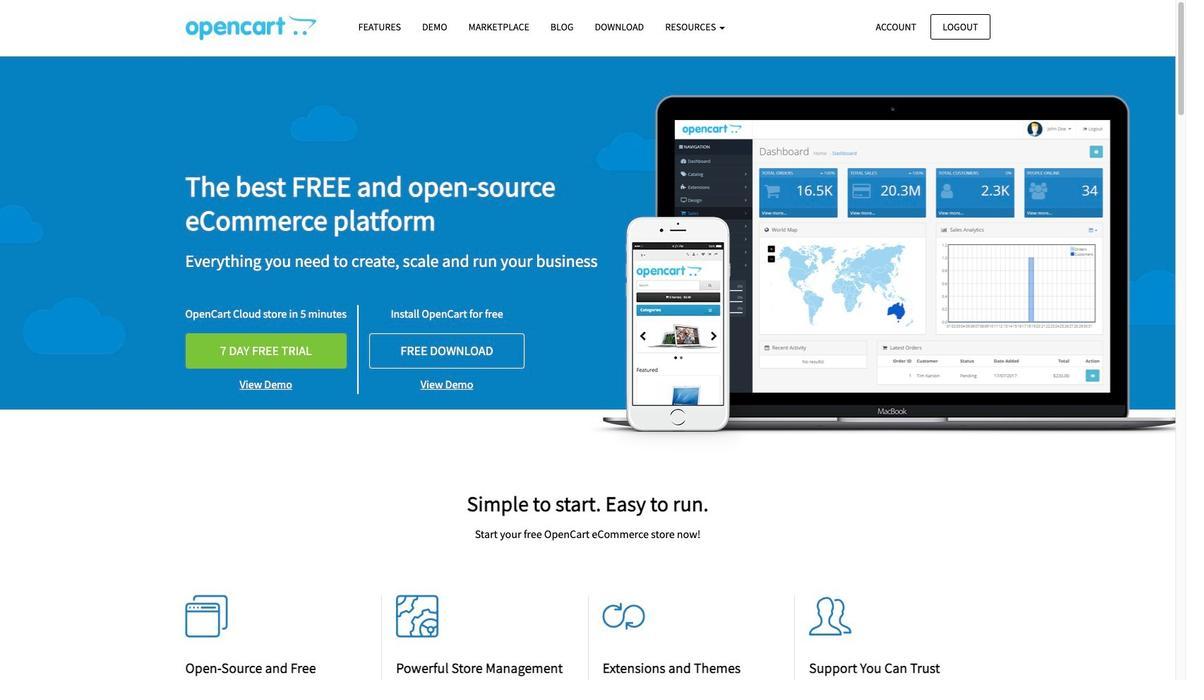 Task type: vqa. For each thing, say whether or not it's contained in the screenshot.
Marketplace Support
no



Task type: locate. For each thing, give the bounding box(es) containing it.
opencart - open source shopping cart solution image
[[185, 15, 316, 40]]



